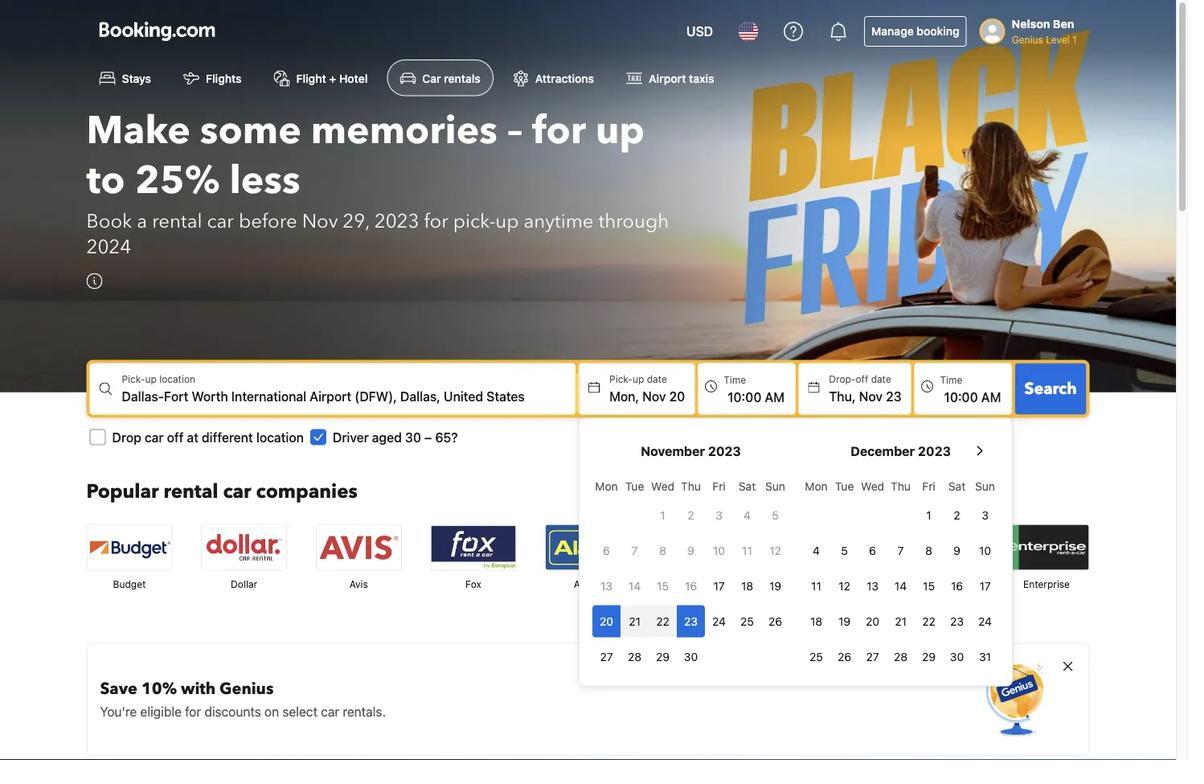Task type: vqa. For each thing, say whether or not it's contained in the screenshot.


Task type: describe. For each thing, give the bounding box(es) containing it.
you're
[[100, 704, 137, 719]]

at
[[187, 429, 199, 445]]

drop-
[[830, 373, 856, 385]]

27 December 2023 checkbox
[[859, 641, 887, 673]]

8 December 2023 checkbox
[[915, 534, 944, 567]]

book
[[86, 208, 132, 235]]

search
[[1025, 377, 1077, 400]]

airport
[[649, 71, 686, 85]]

0 vertical spatial location
[[159, 373, 195, 385]]

pick- for pick-up location
[[122, 373, 145, 385]]

17 for 17 checkbox
[[714, 579, 725, 592]]

save 10% with genius you're eligible for discounts on select car rentals.
[[100, 678, 386, 719]]

nov for thu,
[[860, 388, 883, 404]]

30 December 2023 checkbox
[[944, 641, 972, 673]]

fri for december
[[923, 479, 936, 492]]

9 November 2023 checkbox
[[677, 534, 705, 567]]

31 December 2023 checkbox
[[972, 641, 1000, 673]]

aged
[[372, 429, 402, 445]]

airport taxis link
[[614, 60, 727, 96]]

24 for 24 checkbox
[[979, 614, 993, 628]]

fox
[[466, 579, 482, 590]]

thrifty
[[688, 579, 718, 590]]

car down different
[[223, 478, 251, 505]]

30 for 30 option
[[951, 650, 965, 663]]

14 for 14 option
[[895, 579, 907, 592]]

1 for december 2023
[[927, 508, 932, 521]]

thu for december
[[891, 479, 911, 492]]

25 December 2023 checkbox
[[803, 641, 831, 673]]

genius inside the save 10% with genius you're eligible for discounts on select car rentals.
[[220, 678, 274, 700]]

attractions
[[536, 71, 594, 85]]

15 December 2023 checkbox
[[915, 570, 944, 602]]

anytime
[[524, 208, 594, 235]]

10 December 2023 checkbox
[[972, 534, 1000, 567]]

20 November 2023 checkbox
[[593, 605, 621, 637]]

wed for december
[[861, 479, 885, 492]]

16 for '16' checkbox
[[952, 579, 964, 592]]

to
[[86, 154, 125, 207]]

8 for 8 december 2023 option
[[926, 544, 933, 557]]

20 December 2023 checkbox
[[859, 605, 887, 637]]

flights
[[206, 71, 242, 85]]

15 November 2023 checkbox
[[649, 570, 677, 602]]

28 for 28 checkbox
[[628, 650, 642, 663]]

alamo
[[574, 579, 603, 590]]

23 November 2023 checkbox
[[677, 605, 705, 637]]

19 December 2023 checkbox
[[831, 605, 859, 637]]

taxis
[[689, 71, 715, 85]]

mon tue wed thu for december
[[806, 479, 911, 492]]

5 November 2023 checkbox
[[762, 499, 790, 531]]

11 for 11 option
[[743, 544, 753, 557]]

attractions link
[[500, 60, 607, 96]]

Pick-up location field
[[122, 386, 576, 406]]

date for 23
[[872, 373, 892, 385]]

nelson
[[1012, 17, 1051, 31]]

7 for 7 november 2023 checkbox
[[632, 544, 638, 557]]

12 for the 12 option
[[839, 579, 851, 592]]

30 for 30 november 2023 "checkbox"
[[684, 650, 698, 663]]

with
[[181, 678, 216, 700]]

car inside the save 10% with genius you're eligible for discounts on select car rentals.
[[321, 704, 340, 719]]

25 for '25 december 2023' 'option'
[[810, 650, 824, 663]]

6 November 2023 checkbox
[[593, 534, 621, 567]]

3 December 2023 checkbox
[[972, 499, 1000, 531]]

19 November 2023 checkbox
[[762, 570, 790, 602]]

1 vertical spatial off
[[167, 429, 184, 445]]

10%
[[141, 678, 177, 700]]

avis logo image
[[317, 525, 401, 570]]

sat for november 2023
[[739, 479, 756, 492]]

6 for 6 november 2023 option
[[603, 544, 610, 557]]

sun for december 2023
[[976, 479, 996, 492]]

1 December 2023 checkbox
[[915, 499, 944, 531]]

18 December 2023 checkbox
[[803, 605, 831, 637]]

16 November 2023 checkbox
[[677, 570, 705, 602]]

december 2023
[[851, 443, 952, 458]]

19 for 19 option
[[770, 579, 782, 592]]

make
[[86, 104, 190, 157]]

mon for november
[[596, 479, 618, 492]]

26 December 2023 checkbox
[[831, 641, 859, 673]]

december
[[851, 443, 915, 458]]

1 vertical spatial location
[[256, 429, 304, 445]]

stays link
[[86, 60, 164, 96]]

hertz
[[920, 579, 945, 590]]

1 for november 2023
[[661, 508, 666, 521]]

popular
[[86, 478, 159, 505]]

fox logo image
[[431, 525, 516, 570]]

+
[[329, 71, 336, 85]]

budget
[[113, 579, 146, 590]]

drop-off date thu, nov 23
[[830, 373, 902, 404]]

pick- for pick-up date mon, nov 20
[[610, 373, 633, 385]]

9 for "9 november 2023" option
[[688, 544, 695, 557]]

29,
[[343, 208, 370, 235]]

flights link
[[171, 60, 255, 96]]

21 December 2023 checkbox
[[887, 605, 915, 637]]

less
[[230, 154, 301, 207]]

11 December 2023 checkbox
[[803, 570, 831, 602]]

budget logo image
[[87, 525, 172, 570]]

mon,
[[610, 388, 640, 404]]

31
[[980, 650, 992, 663]]

level
[[1047, 34, 1070, 45]]

dollar
[[231, 579, 258, 590]]

10 for 10 november 2023 checkbox
[[713, 544, 726, 557]]

8 November 2023 checkbox
[[649, 534, 677, 567]]

dollar logo image
[[202, 525, 286, 570]]

1 inside nelson ben genius level 1
[[1073, 34, 1077, 45]]

hertz logo image
[[890, 525, 975, 570]]

pick-up location
[[122, 373, 195, 385]]

3 November 2023 checkbox
[[705, 499, 734, 531]]

2 horizontal spatial 23
[[951, 614, 964, 628]]

driver
[[333, 429, 369, 445]]

0 horizontal spatial 30
[[405, 429, 421, 445]]

rentals.
[[343, 704, 386, 719]]

stays
[[122, 71, 151, 85]]

24 November 2023 checkbox
[[705, 605, 734, 637]]

different
[[202, 429, 253, 445]]

65?
[[435, 429, 458, 445]]

airport taxis
[[649, 71, 715, 85]]

7 for 7 december 2023 checkbox
[[898, 544, 904, 557]]

9 for 9 december 2023 option
[[954, 544, 961, 557]]

23 inside 'cell'
[[685, 614, 698, 628]]

november 2023
[[641, 443, 742, 458]]

5 for 5 option
[[772, 508, 779, 521]]

12 November 2023 checkbox
[[762, 534, 790, 567]]

– for 65?
[[425, 429, 432, 445]]

27 for 27 option
[[867, 650, 880, 663]]

grid for november
[[593, 470, 790, 673]]

2023 for november
[[709, 443, 742, 458]]

discounts
[[205, 704, 261, 719]]

28 for 28 december 2023 checkbox
[[894, 650, 908, 663]]

14 November 2023 checkbox
[[621, 570, 649, 602]]

10 for 10 option
[[980, 544, 992, 557]]

manage booking
[[872, 25, 960, 38]]

sixt logo image
[[776, 525, 860, 570]]

20 inside pick-up date mon, nov 20
[[670, 388, 686, 404]]

a
[[137, 208, 147, 235]]

drop
[[112, 429, 141, 445]]

12 December 2023 checkbox
[[831, 570, 859, 602]]

24 December 2023 checkbox
[[972, 605, 1000, 637]]

flight + hotel link
[[261, 60, 381, 96]]

flight
[[296, 71, 326, 85]]

mon for december
[[806, 479, 828, 492]]

pick-
[[453, 208, 496, 235]]

6 for 6 december 2023 checkbox
[[870, 544, 877, 557]]

save
[[100, 678, 137, 700]]

0 vertical spatial for
[[533, 104, 586, 157]]

nov for mon,
[[643, 388, 666, 404]]

24 for 24 november 2023 option
[[713, 614, 726, 628]]

car rentals link
[[387, 60, 494, 96]]

search button
[[1016, 363, 1087, 414]]

manage
[[872, 25, 914, 38]]

alamo logo image
[[546, 525, 631, 570]]

3 for november 2023
[[716, 508, 723, 521]]

26 November 2023 checkbox
[[762, 605, 790, 637]]

thrifty logo image
[[661, 525, 745, 570]]

on
[[265, 704, 279, 719]]

november
[[641, 443, 705, 458]]

pick-up date mon, nov 20
[[610, 373, 686, 404]]

20 for 20 december 2023 "option"
[[866, 614, 880, 628]]

sun for november 2023
[[766, 479, 786, 492]]

usd button
[[677, 12, 723, 51]]



Task type: locate. For each thing, give the bounding box(es) containing it.
1 horizontal spatial pick-
[[610, 373, 633, 385]]

4 for 4 november 2023 'option'
[[744, 508, 751, 521]]

21 for 21 december 2023 option
[[895, 614, 907, 628]]

13 right the 12 option
[[867, 579, 879, 592]]

0 horizontal spatial 2
[[688, 508, 695, 521]]

27
[[600, 650, 613, 663], [867, 650, 880, 663]]

9 left 10 option
[[954, 544, 961, 557]]

29 inside option
[[923, 650, 936, 663]]

23 inside drop-off date thu, nov 23
[[886, 388, 902, 404]]

for down attractions
[[533, 104, 586, 157]]

1 horizontal spatial 29
[[923, 650, 936, 663]]

1 horizontal spatial 11
[[812, 579, 822, 592]]

17 inside 'checkbox'
[[980, 579, 991, 592]]

19 left 20 december 2023 "option"
[[839, 614, 851, 628]]

22 right 21 december 2023 option
[[923, 614, 936, 628]]

1 horizontal spatial 22
[[923, 614, 936, 628]]

2 sat from the left
[[949, 479, 966, 492]]

2 inside checkbox
[[954, 508, 961, 521]]

fri for november
[[713, 479, 726, 492]]

2 inside option
[[688, 508, 695, 521]]

2 vertical spatial for
[[185, 704, 201, 719]]

0 horizontal spatial 22
[[657, 614, 670, 628]]

2 15 from the left
[[923, 579, 935, 592]]

1 16 from the left
[[685, 579, 697, 592]]

before
[[239, 208, 297, 235]]

0 vertical spatial off
[[856, 373, 869, 385]]

22 inside option
[[657, 614, 670, 628]]

11 for 11 december 2023 "option"
[[812, 579, 822, 592]]

22 for 22 checkbox
[[923, 614, 936, 628]]

8 left "9 november 2023" option
[[660, 544, 667, 557]]

0 vertical spatial genius
[[1012, 34, 1044, 45]]

1 mon tue wed thu from the left
[[596, 479, 701, 492]]

22 November 2023 checkbox
[[649, 605, 677, 637]]

nov right thu,
[[860, 388, 883, 404]]

1 vertical spatial –
[[425, 429, 432, 445]]

0 vertical spatial 19
[[770, 579, 782, 592]]

4 November 2023 checkbox
[[734, 499, 762, 531]]

1 horizontal spatial thu
[[891, 479, 911, 492]]

1 7 from the left
[[632, 544, 638, 557]]

14 December 2023 checkbox
[[887, 570, 915, 602]]

6
[[603, 544, 610, 557], [870, 544, 877, 557]]

20 right mon,
[[670, 388, 686, 404]]

7 right 6 november 2023 option
[[632, 544, 638, 557]]

1 horizontal spatial 1
[[927, 508, 932, 521]]

1 sun from the left
[[766, 479, 786, 492]]

7
[[632, 544, 638, 557], [898, 544, 904, 557]]

29 right 28 december 2023 checkbox
[[923, 650, 936, 663]]

2 29 from the left
[[923, 650, 936, 663]]

– for for
[[507, 104, 523, 157]]

4 inside option
[[813, 544, 820, 557]]

23
[[886, 388, 902, 404], [685, 614, 698, 628], [951, 614, 964, 628]]

car rentals
[[423, 71, 481, 85]]

10 right 9 december 2023 option
[[980, 544, 992, 557]]

1 horizontal spatial location
[[256, 429, 304, 445]]

0 horizontal spatial 13
[[601, 579, 613, 592]]

driver aged 30 – 65?
[[333, 429, 458, 445]]

15
[[657, 579, 669, 592], [923, 579, 935, 592]]

1 10 from the left
[[713, 544, 726, 557]]

22 inside checkbox
[[923, 614, 936, 628]]

2023 for december
[[919, 443, 952, 458]]

27 left 28 checkbox
[[600, 650, 613, 663]]

1 horizontal spatial 25
[[810, 650, 824, 663]]

tue for november
[[626, 479, 645, 492]]

2 3 from the left
[[982, 508, 989, 521]]

27 November 2023 checkbox
[[593, 641, 621, 673]]

14 left 15 option
[[629, 579, 641, 592]]

0 horizontal spatial 23
[[685, 614, 698, 628]]

tue down november
[[626, 479, 645, 492]]

16 inside option
[[685, 579, 697, 592]]

grid
[[593, 470, 790, 673], [803, 470, 1000, 673]]

1 vertical spatial 19
[[839, 614, 851, 628]]

date
[[647, 373, 667, 385], [872, 373, 892, 385]]

21 cell
[[621, 602, 649, 637]]

2023
[[375, 208, 419, 235], [709, 443, 742, 458], [919, 443, 952, 458]]

nov
[[302, 208, 338, 235], [643, 388, 666, 404], [860, 388, 883, 404]]

7 December 2023 checkbox
[[887, 534, 915, 567]]

0 vertical spatial 11
[[743, 544, 753, 557]]

22 for 22 option
[[657, 614, 670, 628]]

1 grid from the left
[[593, 470, 790, 673]]

21 right 20 checkbox
[[629, 614, 641, 628]]

sun
[[766, 479, 786, 492], [976, 479, 996, 492]]

sat up 2 checkbox
[[949, 479, 966, 492]]

25 left 26 december 2023 option on the bottom right of page
[[810, 650, 824, 663]]

car
[[207, 208, 234, 235], [145, 429, 164, 445], [223, 478, 251, 505], [321, 704, 340, 719]]

0 vertical spatial rental
[[152, 208, 202, 235]]

2 pick- from the left
[[610, 373, 633, 385]]

0 horizontal spatial for
[[185, 704, 201, 719]]

0 horizontal spatial 11
[[743, 544, 753, 557]]

off left at
[[167, 429, 184, 445]]

16 right 15 option
[[685, 579, 697, 592]]

location right different
[[256, 429, 304, 445]]

1 horizontal spatial 19
[[839, 614, 851, 628]]

2023 right december
[[919, 443, 952, 458]]

29 for "29 december 2023" option on the right bottom of the page
[[923, 650, 936, 663]]

20
[[670, 388, 686, 404], [600, 614, 614, 628], [866, 614, 880, 628]]

12 inside 'option'
[[770, 544, 782, 557]]

2 tue from the left
[[836, 479, 854, 492]]

5 for 5 december 2023 checkbox at the right bottom
[[842, 544, 848, 557]]

0 horizontal spatial 25
[[741, 614, 754, 628]]

1 horizontal spatial genius
[[1012, 34, 1044, 45]]

mon
[[596, 479, 618, 492], [806, 479, 828, 492]]

1 horizontal spatial 2
[[954, 508, 961, 521]]

rentals
[[444, 71, 481, 85]]

0 horizontal spatial 24
[[713, 614, 726, 628]]

0 horizontal spatial 18
[[742, 579, 754, 592]]

date for 20
[[647, 373, 667, 385]]

28 right 27 option
[[894, 650, 908, 663]]

– down the attractions link
[[507, 104, 523, 157]]

21 inside cell
[[629, 614, 641, 628]]

2 9 from the left
[[954, 544, 961, 557]]

2 December 2023 checkbox
[[944, 499, 972, 531]]

2 for november
[[688, 508, 695, 521]]

7 right 6 december 2023 checkbox
[[898, 544, 904, 557]]

0 horizontal spatial thu
[[681, 479, 701, 492]]

nelson ben genius level 1
[[1012, 17, 1077, 45]]

some
[[200, 104, 301, 157]]

0 horizontal spatial 1
[[661, 508, 666, 521]]

booking
[[917, 25, 960, 38]]

13
[[601, 579, 613, 592], [867, 579, 879, 592]]

2 27 from the left
[[867, 650, 880, 663]]

30
[[405, 429, 421, 445], [684, 650, 698, 663], [951, 650, 965, 663]]

13 inside 'checkbox'
[[867, 579, 879, 592]]

16
[[685, 579, 697, 592], [952, 579, 964, 592]]

4 December 2023 checkbox
[[803, 534, 831, 567]]

thu for november
[[681, 479, 701, 492]]

13 December 2023 checkbox
[[859, 570, 887, 602]]

20 left 21 december 2023 option
[[866, 614, 880, 628]]

29 November 2023 checkbox
[[649, 641, 677, 673]]

1 thu from the left
[[681, 479, 701, 492]]

28 right 27 november 2023 option
[[628, 650, 642, 663]]

25%
[[135, 154, 220, 207]]

for inside the save 10% with genius you're eligible for discounts on select car rentals.
[[185, 704, 201, 719]]

21 for 21 option
[[629, 614, 641, 628]]

0 horizontal spatial 28
[[628, 650, 642, 663]]

1 horizontal spatial 16
[[952, 579, 964, 592]]

1 29 from the left
[[656, 650, 670, 663]]

0 horizontal spatial 20
[[600, 614, 614, 628]]

1 horizontal spatial off
[[856, 373, 869, 385]]

16 inside checkbox
[[952, 579, 964, 592]]

2 21 from the left
[[895, 614, 907, 628]]

12 inside option
[[839, 579, 851, 592]]

pick- up mon,
[[610, 373, 633, 385]]

1 horizontal spatial 30
[[684, 650, 698, 663]]

1 horizontal spatial 8
[[926, 544, 933, 557]]

tue for december
[[836, 479, 854, 492]]

1 horizontal spatial 10
[[980, 544, 992, 557]]

1 2 from the left
[[688, 508, 695, 521]]

usd
[[687, 24, 714, 39]]

car right select on the left bottom of the page
[[321, 704, 340, 719]]

28
[[628, 650, 642, 663], [894, 650, 908, 663]]

0 horizontal spatial genius
[[220, 678, 274, 700]]

2 date from the left
[[872, 373, 892, 385]]

25 right 24 november 2023 option
[[741, 614, 754, 628]]

13 inside checkbox
[[601, 579, 613, 592]]

0 horizontal spatial wed
[[652, 479, 675, 492]]

0 horizontal spatial grid
[[593, 470, 790, 673]]

date inside drop-off date thu, nov 23
[[872, 373, 892, 385]]

for down with
[[185, 704, 201, 719]]

29 right 28 checkbox
[[656, 650, 670, 663]]

12 for 12 november 2023 'option'
[[770, 544, 782, 557]]

13 November 2023 checkbox
[[593, 570, 621, 602]]

20 inside 20 checkbox
[[600, 614, 614, 628]]

pick- up drop
[[122, 373, 145, 385]]

0 horizontal spatial 2023
[[375, 208, 419, 235]]

6 inside checkbox
[[870, 544, 877, 557]]

nov inside make some memories – for up to 25% less book a rental car before nov 29, 2023 for pick-up anytime through 2024
[[302, 208, 338, 235]]

2 17 from the left
[[980, 579, 991, 592]]

manage booking link
[[865, 16, 967, 47]]

companies
[[256, 478, 358, 505]]

21
[[629, 614, 641, 628], [895, 614, 907, 628]]

10 inside option
[[980, 544, 992, 557]]

car left before at the top of the page
[[207, 208, 234, 235]]

5 inside 5 option
[[772, 508, 779, 521]]

29 inside "option"
[[656, 650, 670, 663]]

24 inside checkbox
[[979, 614, 993, 628]]

2 sun from the left
[[976, 479, 996, 492]]

11
[[743, 544, 753, 557], [812, 579, 822, 592]]

genius inside nelson ben genius level 1
[[1012, 34, 1044, 45]]

1 21 from the left
[[629, 614, 641, 628]]

location up at
[[159, 373, 195, 385]]

12
[[770, 544, 782, 557], [839, 579, 851, 592]]

27 for 27 november 2023 option
[[600, 650, 613, 663]]

through
[[599, 208, 669, 235]]

2 November 2023 checkbox
[[677, 499, 705, 531]]

1 vertical spatial 11
[[812, 579, 822, 592]]

4 inside 'option'
[[744, 508, 751, 521]]

17 November 2023 checkbox
[[705, 570, 734, 602]]

grid for december
[[803, 470, 1000, 673]]

5 inside 5 december 2023 checkbox
[[842, 544, 848, 557]]

sat for december 2023
[[949, 479, 966, 492]]

1 pick- from the left
[[122, 373, 145, 385]]

20 inside 20 december 2023 "option"
[[866, 614, 880, 628]]

eligible
[[140, 704, 182, 719]]

nov inside drop-off date thu, nov 23
[[860, 388, 883, 404]]

17 right '16' checkbox
[[980, 579, 991, 592]]

19 for the 19 december 2023 'checkbox'
[[839, 614, 851, 628]]

2 13 from the left
[[867, 579, 879, 592]]

– left 65?
[[425, 429, 432, 445]]

6 left 7 november 2023 checkbox
[[603, 544, 610, 557]]

8 inside 8 december 2023 option
[[926, 544, 933, 557]]

1 vertical spatial rental
[[164, 478, 218, 505]]

see terms and conditions for more information image
[[86, 273, 103, 289], [86, 273, 103, 289]]

1 14 from the left
[[629, 579, 641, 592]]

1 horizontal spatial fri
[[923, 479, 936, 492]]

22 cell
[[649, 602, 677, 637]]

0 horizontal spatial mon tue wed thu
[[596, 479, 701, 492]]

3 for december 2023
[[982, 508, 989, 521]]

off up thu,
[[856, 373, 869, 385]]

11 left the 12 option
[[812, 579, 822, 592]]

1 vertical spatial for
[[424, 208, 449, 235]]

9 right 8 november 2023 option
[[688, 544, 695, 557]]

fri up 1 checkbox
[[923, 479, 936, 492]]

4 left 5 option
[[744, 508, 751, 521]]

10 November 2023 checkbox
[[705, 534, 734, 567]]

0 vertical spatial –
[[507, 104, 523, 157]]

0 horizontal spatial 14
[[629, 579, 641, 592]]

29 for 29 november 2023 "option"
[[656, 650, 670, 663]]

1 horizontal spatial sat
[[949, 479, 966, 492]]

2 grid from the left
[[803, 470, 1000, 673]]

15 right 14 option
[[923, 579, 935, 592]]

1 horizontal spatial 6
[[870, 544, 877, 557]]

sixt
[[809, 579, 826, 590]]

30 inside "checkbox"
[[684, 650, 698, 663]]

28 December 2023 checkbox
[[887, 641, 915, 673]]

rental
[[152, 208, 202, 235], [164, 478, 218, 505]]

0 horizontal spatial 21
[[629, 614, 641, 628]]

0 vertical spatial 4
[[744, 508, 751, 521]]

1 vertical spatial genius
[[220, 678, 274, 700]]

fri up 3 november 2023 option
[[713, 479, 726, 492]]

1 horizontal spatial 3
[[982, 508, 989, 521]]

0 horizontal spatial 16
[[685, 579, 697, 592]]

1 vertical spatial 12
[[839, 579, 851, 592]]

1 horizontal spatial 26
[[838, 650, 852, 663]]

13 for '13' checkbox
[[601, 579, 613, 592]]

1 horizontal spatial 2023
[[709, 443, 742, 458]]

8 inside 8 november 2023 option
[[660, 544, 667, 557]]

flight + hotel
[[296, 71, 368, 85]]

1 horizontal spatial for
[[424, 208, 449, 235]]

sat
[[739, 479, 756, 492], [949, 479, 966, 492]]

0 vertical spatial 5
[[772, 508, 779, 521]]

1 24 from the left
[[713, 614, 726, 628]]

5 December 2023 checkbox
[[831, 534, 859, 567]]

1 vertical spatial 25
[[810, 650, 824, 663]]

10
[[713, 544, 726, 557], [980, 544, 992, 557]]

0 vertical spatial 25
[[741, 614, 754, 628]]

17 inside checkbox
[[714, 579, 725, 592]]

tue down december
[[836, 479, 854, 492]]

1 horizontal spatial 15
[[923, 579, 935, 592]]

13 for the 13 december 2023 'checkbox'
[[867, 579, 879, 592]]

18 for 18 checkbox
[[742, 579, 754, 592]]

1 horizontal spatial 14
[[895, 579, 907, 592]]

1 horizontal spatial 12
[[839, 579, 851, 592]]

0 horizontal spatial fri
[[713, 479, 726, 492]]

30 right 29 november 2023 "option"
[[684, 650, 698, 663]]

23 right 22 option
[[685, 614, 698, 628]]

15 inside checkbox
[[923, 579, 935, 592]]

23 right 22 checkbox
[[951, 614, 964, 628]]

2 mon from the left
[[806, 479, 828, 492]]

2 horizontal spatial nov
[[860, 388, 883, 404]]

27 right 26 december 2023 option on the bottom right of page
[[867, 650, 880, 663]]

8 right 7 december 2023 checkbox
[[926, 544, 933, 557]]

0 horizontal spatial 10
[[713, 544, 726, 557]]

1 fri from the left
[[713, 479, 726, 492]]

0 horizontal spatial pick-
[[122, 373, 145, 385]]

14 inside option
[[895, 579, 907, 592]]

25 inside option
[[741, 614, 754, 628]]

1 horizontal spatial 23
[[886, 388, 902, 404]]

memories
[[311, 104, 498, 157]]

1 horizontal spatial –
[[507, 104, 523, 157]]

1 28 from the left
[[628, 650, 642, 663]]

2 horizontal spatial 1
[[1073, 34, 1077, 45]]

1 sat from the left
[[739, 479, 756, 492]]

make some memories – for up to 25% less book a rental car before nov 29, 2023 for pick-up anytime through 2024
[[86, 104, 669, 260]]

1 9 from the left
[[688, 544, 695, 557]]

13 left "14" checkbox on the bottom right
[[601, 579, 613, 592]]

1 horizontal spatial wed
[[861, 479, 885, 492]]

26 for 26 december 2023 option on the bottom right of page
[[838, 650, 852, 663]]

1 horizontal spatial 5
[[842, 544, 848, 557]]

booking.com online hotel reservations image
[[99, 22, 215, 41]]

mon up alamo logo
[[596, 479, 618, 492]]

1 tue from the left
[[626, 479, 645, 492]]

1 right level
[[1073, 34, 1077, 45]]

17 right the "16" option
[[714, 579, 725, 592]]

rental down at
[[164, 478, 218, 505]]

sun up 3 option
[[976, 479, 996, 492]]

23 December 2023 checkbox
[[944, 605, 972, 637]]

0 horizontal spatial 4
[[744, 508, 751, 521]]

10 inside checkbox
[[713, 544, 726, 557]]

25 for the 25 november 2023 option
[[741, 614, 754, 628]]

2023 right november
[[709, 443, 742, 458]]

18 left 19 option
[[742, 579, 754, 592]]

1 left 2 option
[[661, 508, 666, 521]]

23 cell
[[677, 602, 705, 637]]

2 28 from the left
[[894, 650, 908, 663]]

1 vertical spatial 5
[[842, 544, 848, 557]]

0 horizontal spatial 7
[[632, 544, 638, 557]]

up inside pick-up date mon, nov 20
[[633, 373, 645, 385]]

0 horizontal spatial mon
[[596, 479, 618, 492]]

6 inside option
[[603, 544, 610, 557]]

20 left 21 option
[[600, 614, 614, 628]]

15 inside option
[[657, 579, 669, 592]]

fri
[[713, 479, 726, 492], [923, 479, 936, 492]]

sat up 4 november 2023 'option'
[[739, 479, 756, 492]]

17 December 2023 checkbox
[[972, 570, 1000, 602]]

select
[[283, 704, 318, 719]]

2 8 from the left
[[926, 544, 933, 557]]

24
[[713, 614, 726, 628], [979, 614, 993, 628]]

21 right 20 december 2023 "option"
[[895, 614, 907, 628]]

3 right 2 option
[[716, 508, 723, 521]]

thu up 2 option
[[681, 479, 701, 492]]

rental inside make some memories – for up to 25% less book a rental car before nov 29, 2023 for pick-up anytime through 2024
[[152, 208, 202, 235]]

18 inside option
[[811, 614, 823, 628]]

pick- inside pick-up date mon, nov 20
[[610, 373, 633, 385]]

2 6 from the left
[[870, 544, 877, 557]]

1 horizontal spatial date
[[872, 373, 892, 385]]

17 for 17 'checkbox' at right
[[980, 579, 991, 592]]

25 November 2023 checkbox
[[734, 605, 762, 637]]

hotel
[[339, 71, 368, 85]]

0 horizontal spatial 12
[[770, 544, 782, 557]]

27 inside 27 november 2023 option
[[600, 650, 613, 663]]

30 left 31
[[951, 650, 965, 663]]

25 inside 'option'
[[810, 650, 824, 663]]

– inside make some memories – for up to 25% less book a rental car before nov 29, 2023 for pick-up anytime through 2024
[[507, 104, 523, 157]]

0 horizontal spatial 19
[[770, 579, 782, 592]]

1 horizontal spatial 13
[[867, 579, 879, 592]]

3
[[716, 508, 723, 521], [982, 508, 989, 521]]

enterprise logo image
[[1005, 525, 1090, 570]]

22 right 21 option
[[657, 614, 670, 628]]

0 horizontal spatial –
[[425, 429, 432, 445]]

genius up the discounts
[[220, 678, 274, 700]]

rental right a
[[152, 208, 202, 235]]

26 left 27 option
[[838, 650, 852, 663]]

nov right mon,
[[643, 388, 666, 404]]

2 10 from the left
[[980, 544, 992, 557]]

11 right 10 november 2023 checkbox
[[743, 544, 753, 557]]

30 inside option
[[951, 650, 965, 663]]

1 horizontal spatial 27
[[867, 650, 880, 663]]

1 left 2 checkbox
[[927, 508, 932, 521]]

7 November 2023 checkbox
[[621, 534, 649, 567]]

1 date from the left
[[647, 373, 667, 385]]

mon tue wed thu down december
[[806, 479, 911, 492]]

27 inside 27 option
[[867, 650, 880, 663]]

1 15 from the left
[[657, 579, 669, 592]]

1 22 from the left
[[657, 614, 670, 628]]

11 inside option
[[743, 544, 753, 557]]

1 6 from the left
[[603, 544, 610, 557]]

car
[[423, 71, 441, 85]]

1 horizontal spatial nov
[[643, 388, 666, 404]]

19
[[770, 579, 782, 592], [839, 614, 851, 628]]

1 17 from the left
[[714, 579, 725, 592]]

18 for 18 option
[[811, 614, 823, 628]]

2 22 from the left
[[923, 614, 936, 628]]

2 7 from the left
[[898, 544, 904, 557]]

wed down december
[[861, 479, 885, 492]]

8
[[660, 544, 667, 557], [926, 544, 933, 557]]

nov left 29,
[[302, 208, 338, 235]]

0 vertical spatial 26
[[769, 614, 783, 628]]

popular rental car companies
[[86, 478, 358, 505]]

15 for 15 december 2023 checkbox
[[923, 579, 935, 592]]

for
[[533, 104, 586, 157], [424, 208, 449, 235], [185, 704, 201, 719]]

9 December 2023 checkbox
[[944, 534, 972, 567]]

20 for 20 checkbox
[[600, 614, 614, 628]]

19 inside 'checkbox'
[[839, 614, 851, 628]]

1 horizontal spatial 28
[[894, 650, 908, 663]]

26 for 26 november 2023 option
[[769, 614, 783, 628]]

for left pick-
[[424, 208, 449, 235]]

23 right thu,
[[886, 388, 902, 404]]

2 thu from the left
[[891, 479, 911, 492]]

21 November 2023 checkbox
[[621, 605, 649, 637]]

2 fri from the left
[[923, 479, 936, 492]]

2 16 from the left
[[952, 579, 964, 592]]

0 horizontal spatial 17
[[714, 579, 725, 592]]

1 vertical spatial 26
[[838, 650, 852, 663]]

thu down december 2023
[[891, 479, 911, 492]]

0 horizontal spatial 27
[[600, 650, 613, 663]]

11 November 2023 checkbox
[[734, 534, 762, 567]]

genius down nelson
[[1012, 34, 1044, 45]]

24 inside option
[[713, 614, 726, 628]]

mon tue wed thu for november
[[596, 479, 701, 492]]

30 November 2023 checkbox
[[677, 641, 705, 673]]

mon tue wed thu up 1 checkbox
[[596, 479, 701, 492]]

mon tue wed thu
[[596, 479, 701, 492], [806, 479, 911, 492]]

car right drop
[[145, 429, 164, 445]]

4 left 5 december 2023 checkbox at the right bottom
[[813, 544, 820, 557]]

5
[[772, 508, 779, 521], [842, 544, 848, 557]]

12 right 11 option
[[770, 544, 782, 557]]

2 14 from the left
[[895, 579, 907, 592]]

1
[[1073, 34, 1077, 45], [661, 508, 666, 521], [927, 508, 932, 521]]

date right drop-
[[872, 373, 892, 385]]

18 November 2023 checkbox
[[734, 570, 762, 602]]

2 for december
[[954, 508, 961, 521]]

5 right 4 option at the right of the page
[[842, 544, 848, 557]]

2 horizontal spatial for
[[533, 104, 586, 157]]

0 horizontal spatial 15
[[657, 579, 669, 592]]

off inside drop-off date thu, nov 23
[[856, 373, 869, 385]]

1 8 from the left
[[660, 544, 667, 557]]

2 2 from the left
[[954, 508, 961, 521]]

0 horizontal spatial 8
[[660, 544, 667, 557]]

wed
[[652, 479, 675, 492], [861, 479, 885, 492]]

18 inside checkbox
[[742, 579, 754, 592]]

1 13 from the left
[[601, 579, 613, 592]]

1 27 from the left
[[600, 650, 613, 663]]

2 wed from the left
[[861, 479, 885, 492]]

1 vertical spatial 4
[[813, 544, 820, 557]]

0 vertical spatial 12
[[770, 544, 782, 557]]

up
[[596, 104, 645, 157], [496, 208, 519, 235], [145, 373, 157, 385], [633, 373, 645, 385]]

2 24 from the left
[[979, 614, 993, 628]]

2024
[[86, 234, 131, 260]]

1 3 from the left
[[716, 508, 723, 521]]

2023 inside make some memories – for up to 25% less book a rental car before nov 29, 2023 for pick-up anytime through 2024
[[375, 208, 419, 235]]

4 for 4 option at the right of the page
[[813, 544, 820, 557]]

11 inside "option"
[[812, 579, 822, 592]]

sun up 5 option
[[766, 479, 786, 492]]

drop car off at different location
[[112, 429, 304, 445]]

1 horizontal spatial grid
[[803, 470, 1000, 673]]

14 for "14" checkbox on the bottom right
[[629, 579, 641, 592]]

4
[[744, 508, 751, 521], [813, 544, 820, 557]]

15 for 15 option
[[657, 579, 669, 592]]

28 November 2023 checkbox
[[621, 641, 649, 673]]

20 cell
[[593, 602, 621, 637]]

1 mon from the left
[[596, 479, 618, 492]]

1 horizontal spatial 21
[[895, 614, 907, 628]]

8 for 8 november 2023 option
[[660, 544, 667, 557]]

12 right sixt
[[839, 579, 851, 592]]

16 for the "16" option
[[685, 579, 697, 592]]

mon up sixt logo
[[806, 479, 828, 492]]

16 right hertz
[[952, 579, 964, 592]]

26 right the 25 november 2023 option
[[769, 614, 783, 628]]

1 wed from the left
[[652, 479, 675, 492]]

2 mon tue wed thu from the left
[[806, 479, 911, 492]]

date up november
[[647, 373, 667, 385]]

16 December 2023 checkbox
[[944, 570, 972, 602]]

2023 right 29,
[[375, 208, 419, 235]]

car inside make some memories – for up to 25% less book a rental car before nov 29, 2023 for pick-up anytime through 2024
[[207, 208, 234, 235]]

5 right 4 november 2023 'option'
[[772, 508, 779, 521]]

ben
[[1054, 17, 1075, 31]]

wed up 1 checkbox
[[652, 479, 675, 492]]

3 right 2 checkbox
[[982, 508, 989, 521]]

6 left 7 december 2023 checkbox
[[870, 544, 877, 557]]

19 inside option
[[770, 579, 782, 592]]

9
[[688, 544, 695, 557], [954, 544, 961, 557]]

1 horizontal spatial tue
[[836, 479, 854, 492]]

14 left 15 december 2023 checkbox
[[895, 579, 907, 592]]

avis
[[350, 579, 368, 590]]

thu,
[[830, 388, 856, 404]]

29 December 2023 checkbox
[[915, 641, 944, 673]]

enterprise
[[1024, 579, 1071, 590]]

wed for november
[[652, 479, 675, 492]]

1 November 2023 checkbox
[[649, 499, 677, 531]]

nov inside pick-up date mon, nov 20
[[643, 388, 666, 404]]

30 right aged
[[405, 429, 421, 445]]

6 December 2023 checkbox
[[859, 534, 887, 567]]

14 inside checkbox
[[629, 579, 641, 592]]

date inside pick-up date mon, nov 20
[[647, 373, 667, 385]]

22 December 2023 checkbox
[[915, 605, 944, 637]]

15 right "14" checkbox on the bottom right
[[657, 579, 669, 592]]



